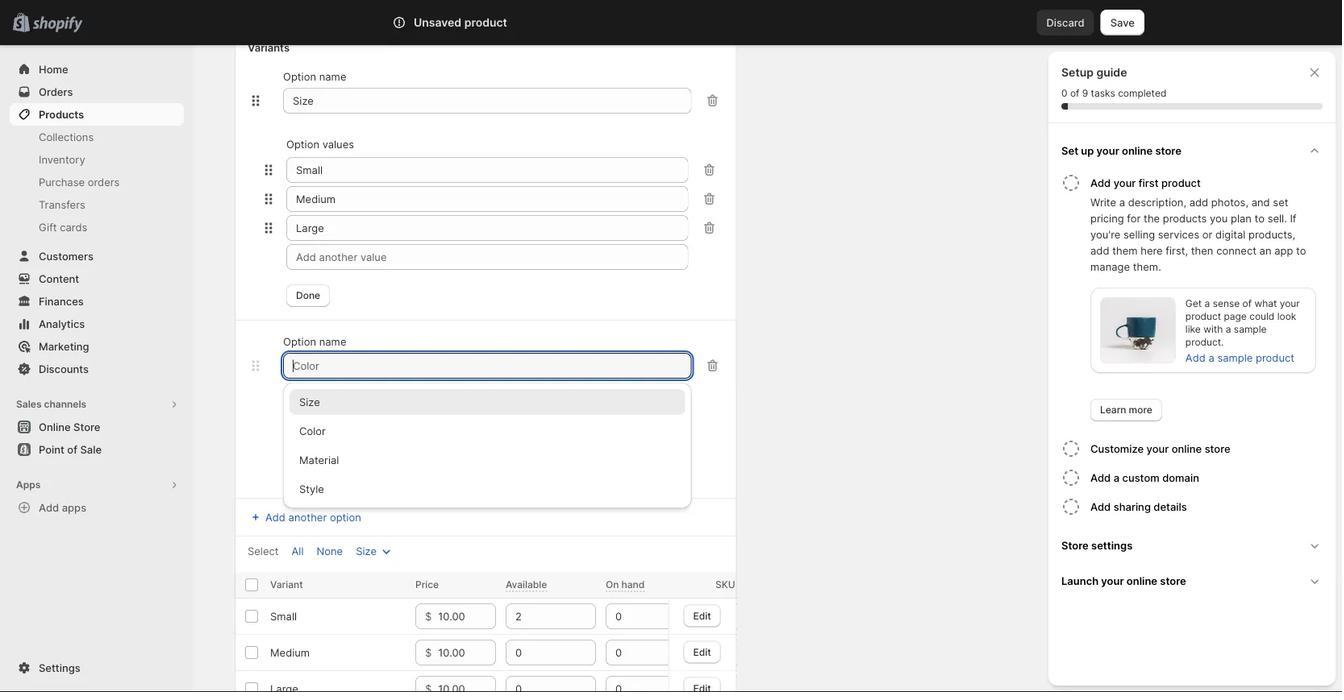 Task type: vqa. For each thing, say whether or not it's contained in the screenshot.
Sales
yes



Task type: describe. For each thing, give the bounding box(es) containing it.
9
[[1082, 88, 1088, 99]]

setup
[[1062, 66, 1094, 79]]

point of sale button
[[0, 439, 194, 461]]

an
[[1260, 244, 1272, 257]]

customers
[[39, 250, 94, 263]]

mark add sharing details as done image
[[1062, 498, 1081, 517]]

marketing
[[39, 340, 89, 353]]

size option
[[283, 390, 692, 415]]

selling
[[1124, 228, 1155, 241]]

$ text field for third "options" element from the top of the page
[[438, 677, 496, 693]]

details
[[1154, 501, 1187, 513]]

$ text field for "options" element containing medium
[[438, 641, 496, 666]]

transfers
[[39, 198, 85, 211]]

all
[[292, 545, 304, 558]]

style
[[299, 483, 324, 496]]

and
[[1252, 196, 1270, 209]]

customize your online store
[[1091, 443, 1231, 455]]

option
[[330, 511, 361, 524]]

all button
[[282, 541, 313, 563]]

customers link
[[10, 245, 184, 268]]

services
[[1158, 228, 1200, 241]]

them.
[[1133, 261, 1161, 273]]

store for customize your online store
[[1205, 443, 1231, 455]]

unsaved product
[[414, 16, 507, 29]]

your inside 'button'
[[1097, 144, 1120, 157]]

learn more link
[[1091, 399, 1162, 422]]

unsaved
[[414, 16, 462, 29]]

available
[[506, 580, 547, 591]]

online for customize your online store
[[1172, 443, 1202, 455]]

add your first product element
[[1058, 194, 1329, 422]]

list box containing size
[[283, 390, 692, 503]]

manage
[[1091, 261, 1130, 273]]

sales channels button
[[10, 394, 184, 416]]

first,
[[1166, 244, 1188, 257]]

mark add your first product as done image
[[1062, 173, 1081, 193]]

add left 'apps'
[[39, 502, 59, 514]]

apps
[[62, 502, 86, 514]]

up
[[1081, 144, 1094, 157]]

edit for small
[[693, 610, 711, 622]]

what
[[1255, 298, 1277, 310]]

1 name from the top
[[319, 70, 346, 83]]

photos,
[[1212, 196, 1249, 209]]

none
[[317, 545, 343, 558]]

save
[[1111, 16, 1135, 29]]

marketing link
[[10, 336, 184, 358]]

1 horizontal spatial to
[[1296, 244, 1306, 257]]

$ text field
[[438, 604, 496, 630]]

purchase orders link
[[10, 171, 184, 194]]

point
[[39, 444, 64, 456]]

transfers link
[[10, 194, 184, 216]]

select
[[248, 545, 279, 558]]

another
[[288, 511, 327, 524]]

material option
[[283, 445, 692, 474]]

color
[[299, 425, 326, 438]]

then
[[1191, 244, 1214, 257]]

analytics
[[39, 318, 85, 330]]

settings
[[39, 662, 80, 675]]

mark customize your online store as done image
[[1062, 440, 1081, 459]]

get a sense of what your product page could look like with a sample product. add a sample product
[[1186, 298, 1300, 364]]

of inside "get a sense of what your product page could look like with a sample product. add a sample product"
[[1243, 298, 1252, 310]]

product.
[[1186, 337, 1224, 349]]

collections link
[[10, 126, 184, 148]]

completed
[[1118, 88, 1167, 99]]

2 color text field from the top
[[283, 353, 692, 379]]

them
[[1113, 244, 1138, 257]]

add a sample product button
[[1176, 347, 1304, 369]]

material
[[299, 454, 339, 467]]

customize your online store button
[[1091, 435, 1329, 464]]

if
[[1290, 212, 1297, 225]]

a down product.
[[1209, 352, 1215, 364]]

sales channels
[[16, 399, 86, 411]]

cards
[[60, 221, 87, 234]]

products
[[39, 108, 84, 121]]

options element containing medium
[[270, 647, 310, 660]]

1 option name from the top
[[283, 70, 346, 83]]

add for custom
[[1091, 472, 1111, 484]]

home link
[[10, 58, 184, 81]]

a for add a custom domain
[[1114, 472, 1120, 484]]

online inside 'button'
[[1122, 144, 1153, 157]]

point of sale link
[[10, 439, 184, 461]]

add inside "get a sense of what your product page could look like with a sample product. add a sample product"
[[1186, 352, 1206, 364]]

0 vertical spatial sample
[[1234, 324, 1267, 336]]

orders
[[39, 86, 73, 98]]

learn more
[[1100, 405, 1153, 416]]

write
[[1091, 196, 1117, 209]]

purchase
[[39, 176, 85, 188]]

store for launch your online store
[[1160, 575, 1186, 588]]

pricing
[[1091, 212, 1124, 225]]

add another option
[[265, 511, 361, 524]]

store settings
[[1062, 540, 1133, 552]]

write a description, add photos, and set pricing for the products you plan to sell. if you're selling services or digital products, add them here first, then connect an app to manage them.
[[1091, 196, 1306, 273]]

your for customize your online store
[[1147, 443, 1169, 455]]

apps
[[16, 480, 41, 491]]

add your first product button
[[1091, 169, 1329, 194]]

1 option values from the top
[[286, 138, 354, 150]]

2 name from the top
[[319, 336, 346, 348]]

settings link
[[10, 657, 184, 680]]

with
[[1204, 324, 1223, 336]]

add apps
[[39, 502, 86, 514]]

edit button for small
[[684, 605, 721, 628]]

1 vertical spatial add
[[1091, 244, 1110, 257]]

for
[[1127, 212, 1141, 225]]

sku
[[716, 580, 735, 591]]

set up your online store
[[1062, 144, 1182, 157]]

customize
[[1091, 443, 1144, 455]]

content
[[39, 273, 79, 285]]

edit for medium
[[693, 647, 711, 658]]

setup guide
[[1062, 66, 1127, 79]]

small
[[270, 611, 297, 623]]



Task type: locate. For each thing, give the bounding box(es) containing it.
sale
[[80, 444, 102, 456]]

done button
[[286, 285, 330, 307]]

0 vertical spatial of
[[1070, 88, 1080, 99]]

product down look
[[1256, 352, 1295, 364]]

add your first product
[[1091, 177, 1201, 189]]

add right the mark add a custom domain as done icon
[[1091, 472, 1111, 484]]

1 vertical spatial option name
[[283, 336, 346, 348]]

0 vertical spatial $ text field
[[438, 641, 496, 666]]

2 vertical spatial options element
[[270, 683, 298, 693]]

store up 'launch'
[[1062, 540, 1089, 552]]

add a custom domain
[[1091, 472, 1200, 484]]

2 option values from the top
[[286, 403, 354, 416]]

page
[[1224, 311, 1247, 323]]

of left the 9
[[1070, 88, 1080, 99]]

on
[[606, 580, 619, 591]]

size up color
[[299, 396, 320, 409]]

to right app
[[1296, 244, 1306, 257]]

None text field
[[286, 157, 689, 183]]

here
[[1141, 244, 1163, 257]]

your right up
[[1097, 144, 1120, 157]]

store down store settings button
[[1160, 575, 1186, 588]]

0 vertical spatial edit
[[693, 610, 711, 622]]

0 vertical spatial size
[[299, 396, 320, 409]]

store up first
[[1156, 144, 1182, 157]]

variants
[[248, 41, 290, 54]]

2 edit button from the top
[[684, 642, 721, 664]]

sell.
[[1268, 212, 1287, 225]]

color text field down search
[[283, 88, 692, 114]]

size right none
[[356, 545, 377, 558]]

online
[[1122, 144, 1153, 157], [1172, 443, 1202, 455], [1127, 575, 1158, 588]]

2 edit from the top
[[693, 647, 711, 658]]

size for size dropdown button
[[356, 545, 377, 558]]

1 $ from the top
[[425, 611, 432, 623]]

a down page
[[1226, 324, 1231, 336]]

0 vertical spatial add
[[1190, 196, 1209, 209]]

finances
[[39, 295, 84, 308]]

learn
[[1100, 405, 1127, 416]]

1 vertical spatial store
[[1062, 540, 1089, 552]]

you
[[1210, 212, 1228, 225]]

1 vertical spatial of
[[1243, 298, 1252, 310]]

search
[[463, 16, 498, 29]]

add another option button
[[238, 507, 371, 529]]

add down you're
[[1091, 244, 1110, 257]]

sample down could
[[1234, 324, 1267, 336]]

values
[[322, 138, 354, 150], [322, 403, 354, 416]]

digital
[[1216, 228, 1246, 241]]

product up the description, on the top of the page
[[1162, 177, 1201, 189]]

0 vertical spatial color text field
[[283, 88, 692, 114]]

add down product.
[[1186, 352, 1206, 364]]

0 vertical spatial store
[[73, 421, 100, 434]]

1 edit from the top
[[693, 610, 711, 622]]

1 vertical spatial to
[[1296, 244, 1306, 257]]

$ for small
[[425, 611, 432, 623]]

0 horizontal spatial store
[[73, 421, 100, 434]]

apps button
[[10, 474, 184, 497]]

a inside write a description, add photos, and set pricing for the products you plan to sell. if you're selling services or digital products, add them here first, then connect an app to manage them.
[[1119, 196, 1125, 209]]

discounts link
[[10, 358, 184, 381]]

inventory link
[[10, 148, 184, 171]]

edit button for medium
[[684, 642, 721, 664]]

0 vertical spatial to
[[1255, 212, 1265, 225]]

0 horizontal spatial of
[[67, 444, 77, 456]]

more
[[1129, 405, 1153, 416]]

size inside dropdown button
[[356, 545, 377, 558]]

a for write a description, add photos, and set pricing for the products you plan to sell. if you're selling services or digital products, add them here first, then connect an app to manage them.
[[1119, 196, 1125, 209]]

add for option
[[265, 511, 286, 524]]

1 horizontal spatial store
[[1062, 540, 1089, 552]]

your up look
[[1280, 298, 1300, 310]]

first
[[1139, 177, 1159, 189]]

your inside "get a sense of what your product page could look like with a sample product. add a sample product"
[[1280, 298, 1300, 310]]

your for add your first product
[[1114, 177, 1136, 189]]

2 vertical spatial online
[[1127, 575, 1158, 588]]

guide
[[1097, 66, 1127, 79]]

0 vertical spatial edit button
[[684, 605, 721, 628]]

add sharing details button
[[1091, 493, 1329, 522]]

1 edit button from the top
[[684, 605, 721, 628]]

home
[[39, 63, 68, 75]]

1 vertical spatial sample
[[1218, 352, 1253, 364]]

product right unsaved
[[464, 16, 507, 29]]

custom
[[1123, 472, 1160, 484]]

medium
[[270, 647, 310, 660]]

0 vertical spatial online
[[1122, 144, 1153, 157]]

online up add your first product
[[1122, 144, 1153, 157]]

1 options element from the top
[[270, 611, 297, 623]]

your for launch your online store
[[1101, 575, 1124, 588]]

1 vertical spatial store
[[1205, 443, 1231, 455]]

setup guide dialog
[[1049, 52, 1336, 687]]

Add another value text field
[[286, 244, 689, 270]]

color text field up size option
[[283, 353, 692, 379]]

0 horizontal spatial add
[[1091, 244, 1110, 257]]

2 horizontal spatial of
[[1243, 298, 1252, 310]]

store inside setup guide dialog
[[1062, 540, 1089, 552]]

1 vertical spatial edit
[[693, 647, 711, 658]]

$ text field
[[438, 641, 496, 666], [438, 677, 496, 693]]

options element down medium
[[270, 683, 298, 693]]

add up products on the top of page
[[1190, 196, 1209, 209]]

0 horizontal spatial size
[[299, 396, 320, 409]]

1 vertical spatial edit button
[[684, 642, 721, 664]]

a for get a sense of what your product page could look like with a sample product. add a sample product
[[1205, 298, 1210, 310]]

app
[[1275, 244, 1293, 257]]

option name down done 'dropdown button'
[[283, 336, 346, 348]]

your right 'launch'
[[1101, 575, 1124, 588]]

a right get
[[1205, 298, 1210, 310]]

1 vertical spatial values
[[322, 403, 354, 416]]

product inside button
[[1162, 177, 1201, 189]]

1 vertical spatial $
[[425, 647, 432, 660]]

online for launch your online store
[[1127, 575, 1158, 588]]

none button
[[307, 541, 353, 563]]

your left first
[[1114, 177, 1136, 189]]

shopify image
[[32, 17, 82, 33]]

get
[[1186, 298, 1202, 310]]

a left custom
[[1114, 472, 1120, 484]]

add left another
[[265, 511, 286, 524]]

2 option name from the top
[[283, 336, 346, 348]]

look
[[1278, 311, 1297, 323]]

gift cards link
[[10, 216, 184, 239]]

launch
[[1062, 575, 1099, 588]]

option name down the "variants"
[[283, 70, 346, 83]]

1 vertical spatial size
[[356, 545, 377, 558]]

0 vertical spatial name
[[319, 70, 346, 83]]

sample
[[1234, 324, 1267, 336], [1218, 352, 1253, 364]]

1 values from the top
[[322, 138, 354, 150]]

0 horizontal spatial to
[[1255, 212, 1265, 225]]

plan
[[1231, 212, 1252, 225]]

options element
[[270, 611, 297, 623], [270, 647, 310, 660], [270, 683, 298, 693]]

option values
[[286, 138, 354, 150], [286, 403, 354, 416]]

connect
[[1217, 244, 1257, 257]]

0 vertical spatial option values
[[286, 138, 354, 150]]

2 vertical spatial store
[[1160, 575, 1186, 588]]

1 vertical spatial options element
[[270, 647, 310, 660]]

1 vertical spatial online
[[1172, 443, 1202, 455]]

options element containing small
[[270, 611, 297, 623]]

store inside customize your online store button
[[1205, 443, 1231, 455]]

a right the write
[[1119, 196, 1125, 209]]

1 $ text field from the top
[[438, 641, 496, 666]]

2 values from the top
[[322, 403, 354, 416]]

you're
[[1091, 228, 1121, 241]]

of for 9
[[1070, 88, 1080, 99]]

3 options element from the top
[[270, 683, 298, 693]]

analytics link
[[10, 313, 184, 336]]

Color text field
[[283, 88, 692, 114], [283, 353, 692, 379]]

orders link
[[10, 81, 184, 103]]

0 vertical spatial option name
[[283, 70, 346, 83]]

gift cards
[[39, 221, 87, 234]]

of
[[1070, 88, 1080, 99], [1243, 298, 1252, 310], [67, 444, 77, 456]]

of up page
[[1243, 298, 1252, 310]]

0 vertical spatial options element
[[270, 611, 297, 623]]

options element down variant
[[270, 611, 297, 623]]

on hand
[[606, 580, 645, 591]]

add for details
[[1091, 501, 1111, 513]]

content link
[[10, 268, 184, 290]]

launch your online store
[[1062, 575, 1186, 588]]

store up "sale"
[[73, 421, 100, 434]]

set up your online store button
[[1055, 133, 1329, 169]]

to
[[1255, 212, 1265, 225], [1296, 244, 1306, 257]]

0
[[1062, 88, 1068, 99]]

add
[[1091, 177, 1111, 189], [1186, 352, 1206, 364], [1091, 472, 1111, 484], [1091, 501, 1111, 513], [39, 502, 59, 514], [265, 511, 286, 524]]

products link
[[10, 103, 184, 126]]

option name
[[283, 70, 346, 83], [283, 336, 346, 348]]

your up the add a custom domain
[[1147, 443, 1169, 455]]

size button
[[346, 541, 404, 563]]

collections
[[39, 131, 94, 143]]

sharing
[[1114, 501, 1151, 513]]

store up "add a custom domain" button
[[1205, 443, 1231, 455]]

1 horizontal spatial add
[[1190, 196, 1209, 209]]

1 vertical spatial $ text field
[[438, 677, 496, 693]]

edit
[[693, 610, 711, 622], [693, 647, 711, 658]]

the
[[1144, 212, 1160, 225]]

inventory
[[39, 153, 85, 166]]

products,
[[1249, 228, 1296, 241]]

save button
[[1101, 10, 1145, 35]]

1 horizontal spatial of
[[1070, 88, 1080, 99]]

0 vertical spatial values
[[322, 138, 354, 150]]

store inside set up your online store 'button'
[[1156, 144, 1182, 157]]

1 horizontal spatial size
[[356, 545, 377, 558]]

0 vertical spatial store
[[1156, 144, 1182, 157]]

size for list box containing size
[[299, 396, 320, 409]]

a
[[1119, 196, 1125, 209], [1205, 298, 1210, 310], [1226, 324, 1231, 336], [1209, 352, 1215, 364], [1114, 472, 1120, 484]]

add apps button
[[10, 497, 184, 520]]

to down and
[[1255, 212, 1265, 225]]

None text field
[[286, 186, 689, 212], [286, 215, 689, 241], [286, 186, 689, 212], [286, 215, 689, 241]]

2 $ text field from the top
[[438, 677, 496, 693]]

0 of 9 tasks completed
[[1062, 88, 1167, 99]]

options element down small
[[270, 647, 310, 660]]

1 vertical spatial option values
[[286, 403, 354, 416]]

your
[[1097, 144, 1120, 157], [1114, 177, 1136, 189], [1280, 298, 1300, 310], [1147, 443, 1169, 455], [1101, 575, 1124, 588]]

size inside option
[[299, 396, 320, 409]]

of for sale
[[67, 444, 77, 456]]

online down settings
[[1127, 575, 1158, 588]]

mark add a custom domain as done image
[[1062, 469, 1081, 488]]

2 $ from the top
[[425, 647, 432, 660]]

purchase orders
[[39, 176, 120, 188]]

edit button
[[684, 605, 721, 628], [684, 642, 721, 664]]

of left "sale"
[[67, 444, 77, 456]]

store inside the launch your online store button
[[1160, 575, 1186, 588]]

1 color text field from the top
[[283, 88, 692, 114]]

settings
[[1092, 540, 1133, 552]]

finances link
[[10, 290, 184, 313]]

add right mark add sharing details as done icon
[[1091, 501, 1111, 513]]

point of sale
[[39, 444, 102, 456]]

a inside button
[[1114, 472, 1120, 484]]

product down get
[[1186, 311, 1221, 323]]

0 vertical spatial $
[[425, 611, 432, 623]]

add up the write
[[1091, 177, 1111, 189]]

add for first
[[1091, 177, 1111, 189]]

store
[[1156, 144, 1182, 157], [1205, 443, 1231, 455], [1160, 575, 1186, 588]]

sample down product.
[[1218, 352, 1253, 364]]

option
[[283, 70, 316, 83], [286, 138, 319, 150], [283, 336, 316, 348], [286, 403, 319, 416]]

2 vertical spatial of
[[67, 444, 77, 456]]

of inside button
[[67, 444, 77, 456]]

$ for medium
[[425, 647, 432, 660]]

like
[[1186, 324, 1201, 336]]

2 options element from the top
[[270, 647, 310, 660]]

add a custom domain button
[[1091, 464, 1329, 493]]

list box
[[283, 390, 692, 503]]

None number field
[[506, 604, 572, 630], [606, 604, 672, 630], [506, 641, 572, 666], [606, 641, 672, 666], [506, 677, 572, 693], [606, 677, 672, 693], [506, 604, 572, 630], [606, 604, 672, 630], [506, 641, 572, 666], [606, 641, 672, 666], [506, 677, 572, 693], [606, 677, 672, 693]]

online up domain
[[1172, 443, 1202, 455]]

1 vertical spatial color text field
[[283, 353, 692, 379]]

1 vertical spatial name
[[319, 336, 346, 348]]

done
[[296, 290, 320, 302]]

add sharing details
[[1091, 501, 1187, 513]]

discounts
[[39, 363, 89, 376]]



